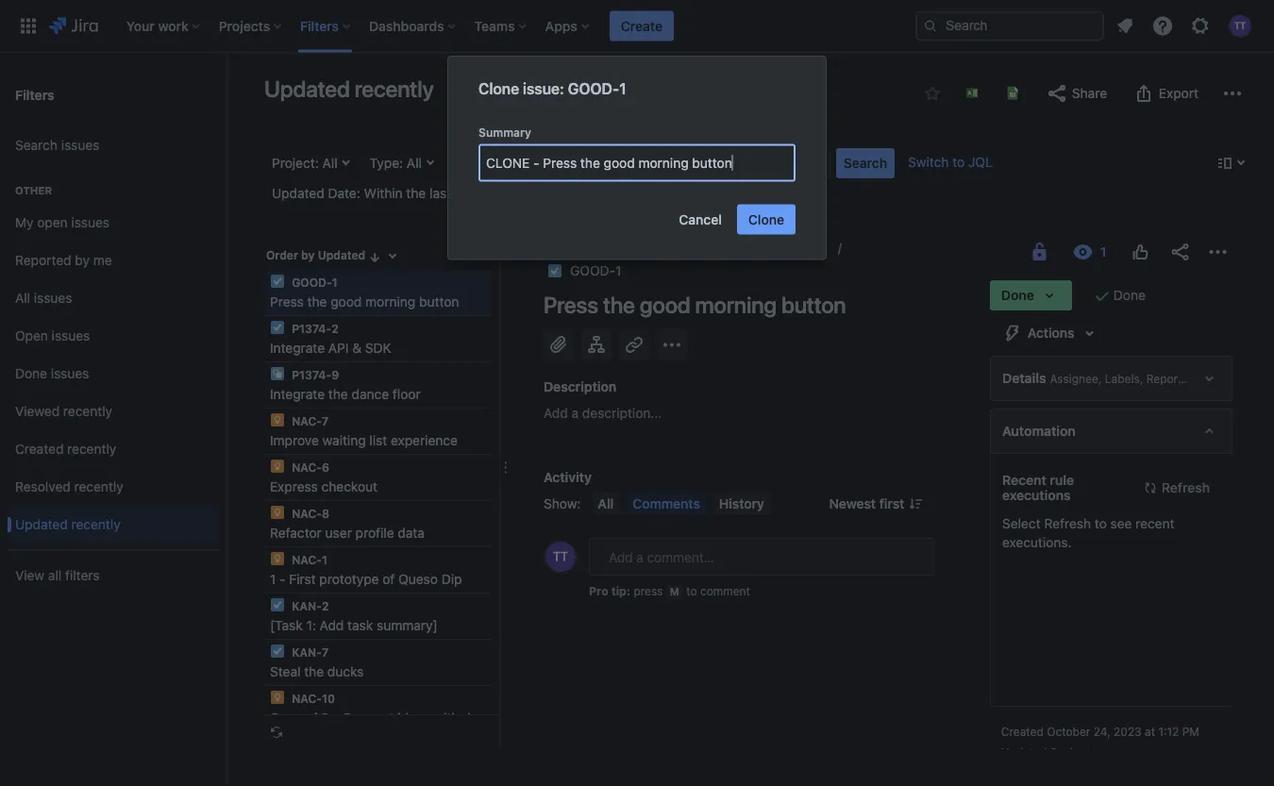 Task type: locate. For each thing, give the bounding box(es) containing it.
add left a
[[544, 406, 568, 421]]

history button
[[714, 493, 770, 516]]

5 nac- from the top
[[292, 692, 322, 705]]

task image
[[270, 274, 285, 289], [270, 320, 285, 335], [270, 644, 285, 659]]

p1374- up "integrate api & sdk"
[[292, 322, 332, 335]]

the
[[603, 292, 635, 318], [307, 294, 327, 310], [329, 387, 348, 402], [304, 664, 324, 680]]

user
[[325, 526, 352, 541]]

integrate for integrate api & sdk
[[270, 340, 325, 356]]

view
[[15, 568, 45, 584]]

created
[[15, 442, 64, 457], [1001, 725, 1044, 738]]

[task
[[270, 618, 303, 634]]

history
[[719, 496, 765, 512]]

search up other
[[15, 137, 58, 153]]

order
[[266, 249, 298, 262]]

good down cancel "button"
[[640, 292, 691, 318]]

press up p1374-2
[[270, 294, 304, 310]]

kan- up 1:
[[292, 600, 322, 613]]

jira image
[[49, 15, 98, 37], [49, 15, 98, 37]]

copy
[[270, 711, 302, 726]]

2 down the october
[[1050, 746, 1057, 759]]

0 vertical spatial integrate
[[270, 340, 325, 356]]

open in microsoft excel image
[[965, 85, 980, 101]]

waiting
[[323, 433, 366, 449]]

2 vertical spatial task image
[[270, 644, 285, 659]]

done for done issues
[[15, 366, 47, 382]]

good- up add a child issue 'image' on the top of page
[[570, 263, 616, 279]]

nac- up first
[[292, 553, 322, 567]]

1 horizontal spatial by
[[301, 249, 315, 262]]

all inside other group
[[15, 290, 30, 306]]

good-1 link
[[570, 260, 622, 282]]

task image left p1374-2
[[270, 320, 285, 335]]

0 vertical spatial of
[[383, 572, 395, 587]]

1 inside dialog
[[620, 80, 627, 98]]

first
[[289, 572, 316, 587]]

my open issues
[[15, 215, 110, 231]]

good
[[640, 292, 691, 318], [331, 294, 362, 310]]

show:
[[544, 496, 581, 512]]

1 vertical spatial to
[[687, 585, 697, 598]]

filters
[[65, 568, 100, 584]]

save as button
[[447, 77, 513, 108]]

nac- up improve
[[292, 415, 322, 428]]

updated inside other group
[[15, 517, 68, 533]]

p1374-2
[[289, 322, 339, 335]]

1 vertical spatial search
[[844, 155, 888, 171]]

1 horizontal spatial search
[[844, 155, 888, 171]]

search left switch
[[844, 155, 888, 171]]

search for search issues
[[15, 137, 58, 153]]

8
[[322, 507, 330, 520]]

all for all issues
[[15, 290, 30, 306]]

idea image up refactor
[[270, 505, 285, 520]]

created inside created october 24, 2023 at 1:12 pm updated 2 minutes ago
[[1001, 725, 1044, 738]]

1 integrate from the top
[[270, 340, 325, 356]]

0 horizontal spatial -
[[280, 572, 286, 587]]

view all filters
[[15, 568, 100, 584]]

1 vertical spatial done
[[15, 366, 47, 382]]

issues up my open issues
[[61, 137, 99, 153]]

1 horizontal spatial of
[[383, 572, 395, 587]]

press
[[544, 292, 599, 318], [270, 294, 304, 310]]

recently inside created recently link
[[67, 442, 116, 457]]

7 up steal the ducks
[[322, 646, 329, 659]]

1 vertical spatial kan-
[[292, 646, 322, 659]]

created down viewed
[[15, 442, 64, 457]]

1 vertical spatial 2
[[322, 600, 329, 613]]

0 horizontal spatial search
[[15, 137, 58, 153]]

all
[[48, 568, 62, 584]]

0 horizontal spatial all
[[15, 290, 30, 306]]

share
[[1073, 85, 1108, 101]]

task
[[348, 618, 373, 634]]

4 idea image from the top
[[270, 551, 285, 567]]

created for created october 24, 2023 at 1:12 pm updated 2 minutes ago
[[1001, 725, 1044, 738]]

1 7 from the top
[[322, 415, 329, 428]]

integrate down p1374-9
[[270, 387, 325, 402]]

cancel
[[679, 212, 722, 227]]

all up open
[[15, 290, 30, 306]]

to left jql
[[953, 154, 965, 170]]

task image down order in the top left of the page
[[270, 274, 285, 289]]

Summary field
[[481, 146, 794, 180]]

0 vertical spatial all
[[15, 290, 30, 306]]

the down kan-7
[[304, 664, 324, 680]]

2 nac- from the top
[[292, 461, 322, 474]]

nac- for user
[[292, 507, 322, 520]]

1 vertical spatial add
[[320, 618, 344, 634]]

- right 3
[[333, 711, 339, 726]]

recently up created recently
[[63, 404, 112, 419]]

by inside other group
[[75, 253, 90, 268]]

1 horizontal spatial created
[[1001, 725, 1044, 738]]

0 vertical spatial p1374-
[[292, 322, 332, 335]]

recently down created recently link
[[74, 479, 123, 495]]

good- right issue:
[[568, 80, 620, 98]]

the down good-1 link
[[603, 292, 635, 318]]

created left the october
[[1001, 725, 1044, 738]]

1 nac- from the top
[[292, 415, 322, 428]]

1 vertical spatial p1374-
[[292, 368, 332, 382]]

done down open
[[15, 366, 47, 382]]

1 vertical spatial integrate
[[270, 387, 325, 402]]

kan- up steal the ducks
[[292, 646, 322, 659]]

1 horizontal spatial -
[[333, 711, 339, 726]]

clone up summary
[[479, 80, 519, 98]]

nac-1
[[289, 553, 328, 567]]

idea image
[[270, 413, 285, 428], [270, 459, 285, 474], [270, 505, 285, 520], [270, 551, 285, 567]]

dance
[[352, 387, 389, 402]]

idea image up improve
[[270, 413, 285, 428]]

4 nac- from the top
[[292, 553, 322, 567]]

1 vertical spatial all
[[598, 496, 614, 512]]

to
[[953, 154, 965, 170], [687, 585, 697, 598]]

1 horizontal spatial updated recently
[[264, 76, 434, 102]]

floor
[[393, 387, 421, 402]]

24,
[[1094, 725, 1111, 738]]

0 horizontal spatial created
[[15, 442, 64, 457]]

0 horizontal spatial of
[[305, 711, 318, 726]]

7 for the
[[322, 646, 329, 659]]

issues up open issues
[[34, 290, 72, 306]]

comments
[[633, 496, 701, 512]]

add
[[544, 406, 568, 421], [320, 618, 344, 634]]

updated inside created october 24, 2023 at 1:12 pm updated 2 minutes ago
[[1001, 746, 1047, 759]]

done up labels,
[[1114, 288, 1146, 303]]

0 vertical spatial to
[[953, 154, 965, 170]]

sdk
[[365, 340, 392, 356]]

recently for created recently link
[[67, 442, 116, 457]]

1 idea image from the top
[[270, 413, 285, 428]]

order by updated
[[266, 249, 366, 262]]

1 task image from the top
[[270, 274, 285, 289]]

kan- for 1:
[[292, 600, 322, 613]]

recently down resolved recently link
[[71, 517, 121, 533]]

updated
[[264, 76, 350, 102], [318, 249, 366, 262], [15, 517, 68, 533], [1001, 746, 1047, 759]]

created inside other group
[[15, 442, 64, 457]]

task image for press the good morning button
[[270, 274, 285, 289]]

with
[[434, 711, 459, 726]]

integrate
[[270, 340, 325, 356], [270, 387, 325, 402]]

recently for resolved recently link
[[74, 479, 123, 495]]

done inside the done issues link
[[15, 366, 47, 382]]

p1374- for api
[[292, 322, 332, 335]]

idea image for express
[[270, 459, 285, 474]]

0 vertical spatial 7
[[322, 415, 329, 428]]

add a child issue image
[[585, 333, 608, 356]]

recently inside updated recently link
[[71, 517, 121, 533]]

recently inside viewed recently link
[[63, 404, 112, 419]]

1 vertical spatial created
[[1001, 725, 1044, 738]]

2 up api at left top
[[332, 322, 339, 335]]

task image up steal at the bottom left of the page
[[270, 644, 285, 659]]

0 vertical spatial kan-
[[292, 600, 322, 613]]

3 idea image from the top
[[270, 505, 285, 520]]

0 vertical spatial search
[[15, 137, 58, 153]]

profile
[[356, 526, 394, 541]]

nac- up refactor
[[292, 507, 322, 520]]

task image for steal the ducks
[[270, 644, 285, 659]]

create
[[621, 18, 663, 34]]

all for all
[[598, 496, 614, 512]]

all right show:
[[598, 496, 614, 512]]

7
[[322, 415, 329, 428], [322, 646, 329, 659]]

1:12
[[1159, 725, 1179, 738]]

issues up viewed recently
[[51, 366, 89, 382]]

0 vertical spatial task image
[[270, 274, 285, 289]]

1 vertical spatial updated recently
[[15, 517, 121, 533]]

morning down small image
[[366, 294, 416, 310]]

press the good morning button down cancel "button"
[[544, 292, 847, 318]]

search issues
[[15, 137, 99, 153]]

my open issues link
[[8, 204, 219, 242]]

done issues link
[[8, 355, 219, 393]]

the for 9
[[329, 387, 348, 402]]

good up p1374-2
[[331, 294, 362, 310]]

idea image left nac-1
[[270, 551, 285, 567]]

search inside button
[[844, 155, 888, 171]]

good-1
[[570, 263, 622, 279], [289, 276, 338, 289]]

2 7 from the top
[[322, 646, 329, 659]]

0 horizontal spatial 2
[[322, 600, 329, 613]]

3 task image from the top
[[270, 644, 285, 659]]

other group
[[8, 164, 219, 550]]

good- down order by updated
[[292, 276, 332, 289]]

by left the me
[[75, 253, 90, 268]]

of left the queso
[[383, 572, 395, 587]]

viewed recently
[[15, 404, 112, 419]]

2 for 1:
[[322, 600, 329, 613]]

the down 9
[[329, 387, 348, 402]]

1 horizontal spatial done
[[1114, 288, 1146, 303]]

remove criteria image
[[476, 186, 491, 201]]

attach image
[[548, 333, 570, 356]]

save as
[[457, 85, 504, 100]]

- left first
[[280, 572, 286, 587]]

0 vertical spatial clone
[[479, 80, 519, 98]]

recently down viewed recently link
[[67, 442, 116, 457]]

by right order in the top left of the page
[[301, 249, 315, 262]]

all issues
[[15, 290, 72, 306]]

primary element
[[11, 0, 916, 52]]

2 task image from the top
[[270, 320, 285, 335]]

reported
[[15, 253, 71, 268]]

kan-
[[292, 600, 322, 613], [292, 646, 322, 659]]

0 horizontal spatial by
[[75, 253, 90, 268]]

1 horizontal spatial clone
[[749, 212, 785, 227]]

0 horizontal spatial add
[[320, 618, 344, 634]]

recently for updated recently link
[[71, 517, 121, 533]]

Search field
[[916, 11, 1105, 41]]

0 vertical spatial add
[[544, 406, 568, 421]]

press the good morning button down small image
[[270, 294, 459, 310]]

1 p1374- from the top
[[292, 322, 332, 335]]

software
[[554, 711, 609, 726]]

recently inside resolved recently link
[[74, 479, 123, 495]]

2 idea image from the top
[[270, 459, 285, 474]]

0 vertical spatial 2
[[332, 322, 339, 335]]

good-1 down order by updated
[[289, 276, 338, 289]]

search image
[[924, 18, 939, 34]]

issues right open at the top left
[[71, 215, 110, 231]]

3 nac- from the top
[[292, 507, 322, 520]]

0 horizontal spatial press the good morning button
[[270, 294, 459, 310]]

p1374- down "integrate api & sdk"
[[292, 368, 332, 382]]

button
[[782, 292, 847, 318], [419, 294, 459, 310]]

1 horizontal spatial 2
[[332, 322, 339, 335]]

data
[[398, 526, 425, 541]]

idea image up express
[[270, 459, 285, 474]]

all inside button
[[598, 496, 614, 512]]

labels,
[[1105, 372, 1143, 385]]

integrate down p1374-2
[[270, 340, 325, 356]]

clone down search issues using keywords text field
[[749, 212, 785, 227]]

integrate the dance floor
[[270, 387, 421, 402]]

open
[[37, 215, 68, 231]]

7 up waiting
[[322, 415, 329, 428]]

reported by me
[[15, 253, 112, 268]]

to right m
[[687, 585, 697, 598]]

open issues link
[[8, 317, 219, 355]]

issues for open issues
[[52, 328, 90, 344]]

1 vertical spatial clone
[[749, 212, 785, 227]]

press up attach 'icon'
[[544, 292, 599, 318]]

-
[[280, 572, 286, 587], [333, 711, 339, 726]]

me
[[93, 253, 112, 268]]

small image
[[925, 86, 941, 101]]

0 horizontal spatial done
[[15, 366, 47, 382]]

0 vertical spatial done
[[1114, 288, 1146, 303]]

by for reported
[[75, 253, 90, 268]]

0 horizontal spatial clone
[[479, 80, 519, 98]]

resolved recently
[[15, 479, 123, 495]]

as
[[490, 85, 504, 100]]

subtask image
[[270, 366, 285, 382]]

2 p1374- from the top
[[292, 368, 332, 382]]

nac- up 3
[[292, 692, 322, 705]]

1 vertical spatial task image
[[270, 320, 285, 335]]

menu bar
[[589, 493, 774, 516]]

0 horizontal spatial good
[[331, 294, 362, 310]]

reporter
[[1147, 372, 1193, 385]]

2 kan- from the top
[[292, 646, 322, 659]]

done image
[[1091, 284, 1114, 307]]

order by updated link
[[264, 244, 385, 266]]

the up p1374-2
[[307, 294, 327, 310]]

1 vertical spatial 7
[[322, 646, 329, 659]]

morning down clone button
[[696, 292, 777, 318]]

nac- up express
[[292, 461, 322, 474]]

1 - first prototype of queso dip
[[270, 572, 462, 587]]

ago
[[1106, 746, 1126, 759]]

2 horizontal spatial 2
[[1050, 746, 1057, 759]]

2 vertical spatial 2
[[1050, 746, 1057, 759]]

updated recently
[[264, 76, 434, 102], [15, 517, 121, 533]]

2 up [task 1: add task summary]
[[322, 600, 329, 613]]

0 vertical spatial created
[[15, 442, 64, 457]]

add right 1:
[[320, 618, 344, 634]]

1 kan- from the top
[[292, 600, 322, 613]]

1 horizontal spatial all
[[598, 496, 614, 512]]

recently for viewed recently link
[[63, 404, 112, 419]]

viewed recently link
[[8, 393, 219, 431]]

0 horizontal spatial morning
[[366, 294, 416, 310]]

search button
[[837, 148, 895, 178]]

1 horizontal spatial to
[[953, 154, 965, 170]]

good-1 up add a child issue 'image' on the top of page
[[570, 263, 622, 279]]

1 horizontal spatial button
[[782, 292, 847, 318]]

of left 3
[[305, 711, 318, 726]]

clone inside button
[[749, 212, 785, 227]]

issues right open
[[52, 328, 90, 344]]

2 integrate from the top
[[270, 387, 325, 402]]

list
[[370, 433, 387, 449]]

0 horizontal spatial updated recently
[[15, 517, 121, 533]]

open
[[15, 328, 48, 344]]



Task type: describe. For each thing, give the bounding box(es) containing it.
issues for all issues
[[34, 290, 72, 306]]

save
[[457, 85, 486, 100]]

api
[[329, 340, 349, 356]]

assignee,
[[1050, 372, 1102, 385]]

october
[[1047, 725, 1091, 738]]

improve waiting list experience
[[270, 433, 458, 449]]

ideas
[[398, 711, 430, 726]]

done issues
[[15, 366, 89, 382]]

1 horizontal spatial morning
[[696, 292, 777, 318]]

nac-10
[[289, 692, 335, 705]]

profile image of terry turtle image
[[546, 542, 576, 572]]

press
[[634, 585, 663, 598]]

Search issues using keywords text field
[[718, 148, 831, 178]]

1 horizontal spatial press
[[544, 292, 599, 318]]

search issues link
[[8, 127, 219, 164]]

nac- for -
[[292, 553, 322, 567]]

open in google sheets image
[[1006, 85, 1021, 101]]

integrate api & sdk
[[270, 340, 392, 356]]

idea image for 1
[[270, 551, 285, 567]]

idea image for improve
[[270, 413, 285, 428]]

kan-2
[[289, 600, 329, 613]]

express
[[270, 479, 318, 495]]

issues for search issues
[[61, 137, 99, 153]]

3
[[321, 711, 329, 726]]

done for done
[[1114, 288, 1146, 303]]

created recently link
[[8, 431, 219, 468]]

integrate for integrate the dance floor
[[270, 387, 325, 402]]

resolved recently link
[[8, 468, 219, 506]]

clone for clone issue: good-1
[[479, 80, 519, 98]]

2023
[[1114, 725, 1142, 738]]

experience
[[391, 433, 458, 449]]

2 inside created october 24, 2023 at 1:12 pm updated 2 minutes ago
[[1050, 746, 1057, 759]]

pro
[[589, 585, 609, 598]]

0 vertical spatial -
[[280, 572, 286, 587]]

switch
[[909, 154, 949, 170]]

by for order
[[301, 249, 315, 262]]

create banner
[[0, 0, 1275, 53]]

idea image
[[270, 690, 285, 705]]

details assignee, labels, reporter
[[1002, 371, 1193, 386]]

2 for api
[[332, 322, 339, 335]]

the for 1
[[307, 294, 327, 310]]

checkout
[[322, 479, 378, 495]]

newest first button
[[818, 493, 935, 516]]

nac- for of
[[292, 692, 322, 705]]

task image for integrate api & sdk
[[270, 320, 285, 335]]

other
[[15, 185, 52, 197]]

jira
[[529, 711, 551, 726]]

create button
[[610, 11, 674, 41]]

share link
[[1037, 78, 1117, 109]]

search for search
[[844, 155, 888, 171]]

kan- for the
[[292, 646, 322, 659]]

0 horizontal spatial button
[[419, 294, 459, 310]]

9
[[332, 368, 339, 382]]

queso
[[399, 572, 438, 587]]

clone issue: good-1 dialog
[[449, 57, 826, 259]]

refactor
[[270, 526, 322, 541]]

created for created recently
[[15, 442, 64, 457]]

summary]
[[377, 618, 438, 634]]

copy of 3 - connect ideas with delivery in jira software
[[270, 711, 609, 726]]

description...
[[583, 406, 662, 421]]

newest first image
[[909, 497, 924, 512]]

6
[[322, 461, 330, 474]]

connect
[[343, 711, 394, 726]]

nac- for waiting
[[292, 415, 322, 428]]

good- inside dialog
[[568, 80, 620, 98]]

automation element
[[990, 409, 1233, 454]]

tip:
[[612, 585, 631, 598]]

updated recently link
[[8, 506, 219, 544]]

1 horizontal spatial good-1
[[570, 263, 622, 279]]

reported by me link
[[8, 242, 219, 280]]

m
[[670, 585, 680, 598]]

switch to jql link
[[909, 154, 993, 170]]

pro tip: press m to comment
[[589, 585, 751, 598]]

task image
[[270, 598, 285, 613]]

description
[[544, 379, 617, 395]]

the for 7
[[304, 664, 324, 680]]

1 horizontal spatial press the good morning button
[[544, 292, 847, 318]]

clone issue: good-1
[[479, 80, 627, 98]]

p1374- for the
[[292, 368, 332, 382]]

0 horizontal spatial press
[[270, 294, 304, 310]]

details element
[[990, 356, 1233, 401]]

7 for waiting
[[322, 415, 329, 428]]

small image
[[368, 250, 383, 265]]

p1374-9
[[289, 368, 339, 382]]

&
[[353, 340, 362, 356]]

filters
[[15, 87, 54, 102]]

in
[[514, 711, 525, 726]]

issues for done issues
[[51, 366, 89, 382]]

menu bar containing all
[[589, 493, 774, 516]]

1 horizontal spatial add
[[544, 406, 568, 421]]

first
[[880, 496, 905, 512]]

all issues link
[[8, 280, 219, 317]]

nac-7
[[289, 415, 329, 428]]

automation
[[1002, 424, 1076, 439]]

updated recently inside other group
[[15, 517, 121, 533]]

clone button
[[737, 204, 796, 235]]

1 horizontal spatial good
[[640, 292, 691, 318]]

a
[[572, 406, 579, 421]]

0 vertical spatial updated recently
[[264, 76, 434, 102]]

steal
[[270, 664, 301, 680]]

view all filters link
[[8, 557, 219, 595]]

recently left the save
[[355, 76, 434, 102]]

pm
[[1182, 725, 1200, 738]]

[task 1: add task summary]
[[270, 618, 438, 634]]

1 vertical spatial of
[[305, 711, 318, 726]]

created october 24, 2023 at 1:12 pm updated 2 minutes ago
[[1001, 725, 1200, 759]]

summary
[[479, 126, 532, 139]]

created recently
[[15, 442, 116, 457]]

idea image for refactor
[[270, 505, 285, 520]]

nac- for checkout
[[292, 461, 322, 474]]

0 horizontal spatial to
[[687, 585, 697, 598]]

add a description...
[[544, 406, 662, 421]]

0 horizontal spatial good-1
[[289, 276, 338, 289]]

10
[[322, 692, 335, 705]]

all button
[[592, 493, 620, 516]]

delivery
[[463, 711, 511, 726]]

jql
[[969, 154, 993, 170]]

Add a comment… field
[[589, 538, 935, 576]]

resolved
[[15, 479, 71, 495]]

clone for clone
[[749, 212, 785, 227]]

kan-7
[[289, 646, 329, 659]]

1 vertical spatial -
[[333, 711, 339, 726]]

comment
[[701, 585, 751, 598]]

nac-8
[[289, 507, 330, 520]]

at
[[1145, 725, 1155, 738]]

prototype
[[320, 572, 379, 587]]

issue:
[[523, 80, 565, 98]]



Task type: vqa. For each thing, say whether or not it's contained in the screenshot.
Teams
no



